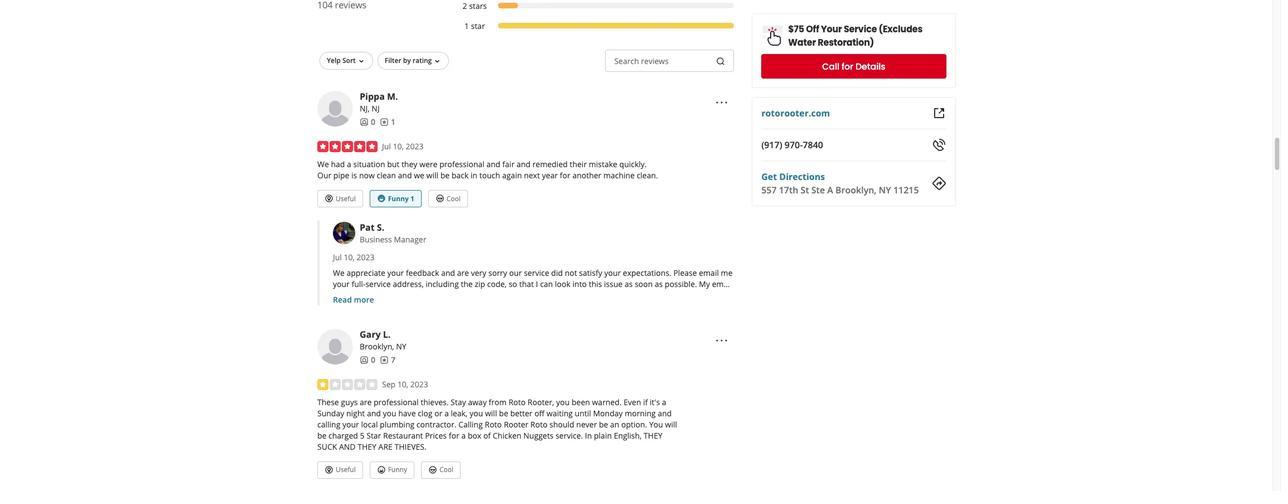 Task type: locate. For each thing, give the bounding box(es) containing it.
1 as from the left
[[625, 279, 633, 290]]

and up next
[[517, 159, 531, 170]]

ste
[[811, 184, 825, 196]]

be up plain
[[599, 420, 608, 430]]

guys
[[341, 397, 358, 408]]

mistake
[[589, 159, 618, 170]]

0 vertical spatial funny
[[388, 194, 409, 203]]

year
[[542, 170, 558, 181]]

10, up but
[[393, 141, 404, 152]]

0 horizontal spatial are
[[360, 397, 372, 408]]

1 horizontal spatial you
[[470, 408, 483, 419]]

jul up but
[[382, 141, 391, 152]]

your down night
[[343, 420, 359, 430]]

very
[[471, 268, 487, 278]]

16 review v2 image for m.
[[380, 118, 389, 127]]

1 horizontal spatial will
[[485, 408, 497, 419]]

0 vertical spatial for
[[842, 60, 853, 73]]

1 vertical spatial useful
[[336, 466, 356, 475]]

2023 up thieves.
[[411, 379, 428, 390]]

1 vertical spatial useful button
[[317, 462, 363, 479]]

read
[[333, 295, 352, 305]]

2 horizontal spatial you
[[556, 397, 570, 408]]

funny for funny 1
[[388, 194, 409, 203]]

leak,
[[451, 408, 468, 419]]

be left back
[[441, 170, 450, 181]]

pat inside pat swanson customer satisfaction manager
[[333, 324, 345, 334]]

2 vertical spatial 2023
[[411, 379, 428, 390]]

we inside we appreciate your feedback and are very sorry our service did not satisfy your expectations. please email me your full-service address, including the zip code, so that i can look into this issue as soon as possible. my email is pat.swanson@rrsc.com. please also include a copy of this review.
[[333, 268, 345, 278]]

water
[[788, 36, 816, 49]]

pat left s.
[[360, 222, 375, 234]]

0 horizontal spatial please
[[430, 290, 454, 301]]

plain
[[594, 431, 612, 441]]

16 cool v2 image
[[436, 194, 445, 203]]

please down "including"
[[430, 290, 454, 301]]

this down "can"
[[536, 290, 549, 301]]

2 horizontal spatial 1
[[465, 21, 469, 31]]

0 horizontal spatial this
[[536, 290, 549, 301]]

useful button down pipe
[[317, 190, 363, 208]]

for right the call
[[842, 60, 853, 73]]

professional up back
[[440, 159, 485, 170]]

morning
[[625, 408, 656, 419]]

2 useful button from the top
[[317, 462, 363, 479]]

1 vertical spatial brooklyn,
[[360, 341, 394, 352]]

1 left star
[[465, 21, 469, 31]]

funny right '16 funny filled v2' icon
[[388, 194, 409, 203]]

2 funny from the top
[[388, 466, 407, 475]]

useful button for pippa
[[317, 190, 363, 208]]

1 vertical spatial pat
[[333, 324, 345, 334]]

your
[[821, 23, 842, 36]]

1 useful button from the top
[[317, 190, 363, 208]]

brooklyn, down gary l. link
[[360, 341, 394, 352]]

16 review v2 image down pippa m. nj, nj
[[380, 118, 389, 127]]

0 vertical spatial ny
[[879, 184, 891, 196]]

1 vertical spatial is
[[333, 290, 339, 301]]

be inside we had a situation but they were professional and fair and remedied their mistake quickly. our pipe is now clean and we will be back in touch again next year for another machine clean.
[[441, 170, 450, 181]]

nj,
[[360, 103, 370, 114]]

professional up have
[[374, 397, 419, 408]]

a left box
[[462, 431, 466, 441]]

are up night
[[360, 397, 372, 408]]

1 horizontal spatial for
[[560, 170, 571, 181]]

will down from on the left of the page
[[485, 408, 497, 419]]

are inside we appreciate your feedback and are very sorry our service did not satisfy your expectations. please email me your full-service address, including the zip code, so that i can look into this issue as soon as possible. my email is pat.swanson@rrsc.com. please also include a copy of this review.
[[457, 268, 469, 278]]

jul 10, 2023 up the appreciate at the left
[[333, 252, 375, 263]]

2 vertical spatial 10,
[[398, 379, 409, 390]]

0 vertical spatial brooklyn,
[[836, 184, 877, 196]]

reviews element for l.
[[380, 355, 396, 366]]

an
[[610, 420, 620, 430]]

is left now
[[352, 170, 357, 181]]

please
[[674, 268, 697, 278], [430, 290, 454, 301]]

next
[[524, 170, 540, 181]]

useful for pippa
[[336, 194, 356, 203]]

16 funny v2 image
[[377, 466, 386, 475]]

cool right 16 cool v2 icon
[[447, 194, 461, 203]]

1 horizontal spatial of
[[527, 290, 534, 301]]

will right you
[[665, 420, 677, 430]]

16 friends v2 image down customer
[[360, 356, 369, 365]]

service up i
[[524, 268, 549, 278]]

star
[[471, 21, 485, 31]]

1 vertical spatial reviews element
[[380, 355, 396, 366]]

for inside we had a situation but they were professional and fair and remedied their mistake quickly. our pipe is now clean and we will be back in touch again next year for another machine clean.
[[560, 170, 571, 181]]

swanson
[[347, 324, 380, 334]]

0 horizontal spatial ny
[[396, 341, 407, 352]]

0 vertical spatial cool
[[447, 194, 461, 203]]

pat s. business manager
[[360, 222, 426, 245]]

reviews element down gary l. brooklyn, ny
[[380, 355, 396, 366]]

1 vertical spatial cool button
[[421, 462, 461, 479]]

we for we appreciate your feedback and are very sorry our service did not satisfy your expectations. please email me your full-service address, including the zip code, so that i can look into this issue as soon as possible. my email is pat.swanson@rrsc.com. please also include a copy of this review.
[[333, 268, 345, 278]]

16 chevron down v2 image
[[433, 57, 442, 66]]

situation
[[353, 159, 385, 170]]

2 as from the left
[[655, 279, 663, 290]]

funny inside the funny button
[[388, 466, 407, 475]]

0 horizontal spatial we
[[317, 159, 329, 170]]

0 vertical spatial 16 friends v2 image
[[360, 118, 369, 127]]

10, right sep
[[398, 379, 409, 390]]

calling
[[317, 420, 341, 430]]

cool button
[[428, 190, 468, 208], [421, 462, 461, 479]]

1 horizontal spatial pat
[[360, 222, 375, 234]]

1 vertical spatial jul
[[333, 252, 342, 263]]

1 vertical spatial for
[[560, 170, 571, 181]]

machine
[[604, 170, 635, 181]]

1 star rating image
[[317, 379, 378, 391]]

brooklyn,
[[836, 184, 877, 196], [360, 341, 394, 352]]

1 horizontal spatial professional
[[440, 159, 485, 170]]

will inside we had a situation but they were professional and fair and remedied their mistake quickly. our pipe is now clean and we will be back in touch again next year for another machine clean.
[[427, 170, 439, 181]]

until
[[575, 408, 591, 419]]

pat for swanson
[[333, 324, 345, 334]]

be down from on the left of the page
[[499, 408, 508, 419]]

1 0 from the top
[[371, 117, 376, 127]]

email up my
[[699, 268, 719, 278]]

1 vertical spatial we
[[333, 268, 345, 278]]

0 for pippa
[[371, 117, 376, 127]]

funny 1
[[388, 194, 414, 203]]

1 vertical spatial 0
[[371, 355, 376, 365]]

they down '5'
[[358, 442, 377, 453]]

are up the at the bottom of page
[[457, 268, 469, 278]]

manager
[[394, 234, 426, 245], [415, 335, 447, 345]]

please up possible.
[[674, 268, 697, 278]]

you up plumbing at the left
[[383, 408, 396, 419]]

appreciate
[[347, 268, 385, 278]]

1 vertical spatial service
[[366, 279, 391, 290]]

0 vertical spatial 10,
[[393, 141, 404, 152]]

1 vertical spatial funny
[[388, 466, 407, 475]]

0 horizontal spatial professional
[[374, 397, 419, 408]]

cool right 16 cool v2 image
[[440, 466, 454, 475]]

for right prices
[[449, 431, 460, 441]]

as left 'soon'
[[625, 279, 633, 290]]

0 horizontal spatial is
[[333, 290, 339, 301]]

roto up chicken
[[485, 420, 502, 430]]

remedied
[[533, 159, 568, 170]]

pat up customer
[[333, 324, 345, 334]]

search image
[[716, 57, 725, 66]]

useful right 16 useful v2 image
[[336, 194, 356, 203]]

filter by rating
[[385, 56, 432, 65]]

1 16 friends v2 image from the top
[[360, 118, 369, 127]]

of right box
[[484, 431, 491, 441]]

rooter,
[[528, 397, 554, 408]]

2 useful from the top
[[336, 466, 356, 475]]

professional inside we had a situation but they were professional and fair and remedied their mistake quickly. our pipe is now clean and we will be back in touch again next year for another machine clean.
[[440, 159, 485, 170]]

email down me
[[712, 279, 732, 290]]

ny inside gary l. brooklyn, ny
[[396, 341, 407, 352]]

2023 up they
[[406, 141, 424, 152]]

you down away
[[470, 408, 483, 419]]

photo of pat s. image
[[333, 222, 355, 244]]

0
[[371, 117, 376, 127], [371, 355, 376, 365]]

2 vertical spatial will
[[665, 420, 677, 430]]

0 vertical spatial we
[[317, 159, 329, 170]]

will down were
[[427, 170, 439, 181]]

1 horizontal spatial roto
[[509, 397, 526, 408]]

2 16 friends v2 image from the top
[[360, 356, 369, 365]]

1 vertical spatial 1
[[391, 117, 396, 127]]

0 vertical spatial they
[[644, 431, 663, 441]]

s.
[[377, 222, 385, 234]]

a right the had
[[347, 159, 351, 170]]

as
[[625, 279, 633, 290], [655, 279, 663, 290]]

your inside these guys are professional thieves. stay away from roto rooter, you been warned. even if it's a sunday night and you have clog or a leak, you will be better off waiting until monday morning and calling your local plumbing contractor. calling roto rooter roto should never be an option. you will be charged 5 star restaurant prices for a box of chicken nuggets service.  in plain english, they suck and they are thieves.
[[343, 420, 359, 430]]

2 vertical spatial for
[[449, 431, 460, 441]]

get directions 557 17th st ste a brooklyn, ny 11215
[[761, 171, 919, 196]]

1 horizontal spatial ny
[[879, 184, 891, 196]]

satisfy
[[579, 268, 602, 278]]

1 horizontal spatial brooklyn,
[[836, 184, 877, 196]]

clog
[[418, 408, 433, 419]]

0 vertical spatial reviews element
[[380, 117, 396, 128]]

waiting
[[547, 408, 573, 419]]

more
[[354, 295, 374, 305]]

can
[[540, 279, 553, 290]]

cool button for l.
[[421, 462, 461, 479]]

cool for m.
[[447, 194, 461, 203]]

0 horizontal spatial pat
[[333, 324, 345, 334]]

service
[[844, 23, 877, 36]]

is left more
[[333, 290, 339, 301]]

zip
[[475, 279, 485, 290]]

0 vertical spatial jul
[[382, 141, 391, 152]]

1 vertical spatial this
[[536, 290, 549, 301]]

gary
[[360, 329, 381, 341]]

24 external link v2 image
[[933, 107, 946, 120]]

so
[[509, 279, 517, 290]]

pat inside pat s. business manager
[[360, 222, 375, 234]]

star
[[367, 431, 381, 441]]

0 vertical spatial are
[[457, 268, 469, 278]]

photo of pippa m. image
[[317, 91, 353, 127]]

st
[[801, 184, 809, 196]]

manager inside pat s. business manager
[[394, 234, 426, 245]]

useful button
[[317, 190, 363, 208], [317, 462, 363, 479]]

and inside we appreciate your feedback and are very sorry our service did not satisfy your expectations. please email me your full-service address, including the zip code, so that i can look into this issue as soon as possible. my email is pat.swanson@rrsc.com. please also include a copy of this review.
[[441, 268, 455, 278]]

this down satisfy on the bottom left of page
[[589, 279, 602, 290]]

0 vertical spatial 16 review v2 image
[[380, 118, 389, 127]]

2 0 from the top
[[371, 355, 376, 365]]

1 horizontal spatial service
[[524, 268, 549, 278]]

10, for gary l.
[[398, 379, 409, 390]]

16 useful v2 image
[[325, 194, 334, 203]]

0 left 7
[[371, 355, 376, 365]]

1 horizontal spatial this
[[589, 279, 602, 290]]

brooklyn, right a
[[836, 184, 877, 196]]

or
[[435, 408, 443, 419]]

cool button down back
[[428, 190, 468, 208]]

thieves.
[[421, 397, 449, 408]]

pat.swanson@rrsc.com.
[[341, 290, 428, 301]]

from
[[489, 397, 507, 408]]

useful button for gary
[[317, 462, 363, 479]]

as right 'soon'
[[655, 279, 663, 290]]

1 vertical spatial friends element
[[360, 355, 376, 366]]

photo of gary l. image
[[317, 329, 353, 365]]

for right year
[[560, 170, 571, 181]]

1 friends element from the top
[[360, 117, 376, 128]]

reviews element
[[380, 117, 396, 128], [380, 355, 396, 366]]

friends element
[[360, 117, 376, 128], [360, 355, 376, 366]]

of inside these guys are professional thieves. stay away from roto rooter, you been warned. even if it's a sunday night and you have clog or a leak, you will be better off waiting until monday morning and calling your local plumbing contractor. calling roto rooter roto should never be an option. you will be charged 5 star restaurant prices for a box of chicken nuggets service.  in plain english, they suck and they are thieves.
[[484, 431, 491, 441]]

thieves.
[[395, 442, 427, 453]]

brooklyn, inside get directions 557 17th st ste a brooklyn, ny 11215
[[836, 184, 877, 196]]

7
[[391, 355, 396, 365]]

10, up the appreciate at the left
[[344, 252, 355, 263]]

1 horizontal spatial jul 10, 2023
[[382, 141, 424, 152]]

we
[[317, 159, 329, 170], [333, 268, 345, 278]]

1 down pippa m. nj, nj
[[391, 117, 396, 127]]

1 horizontal spatial we
[[333, 268, 345, 278]]

1 vertical spatial cool
[[440, 466, 454, 475]]

2 reviews element from the top
[[380, 355, 396, 366]]

monday
[[593, 408, 623, 419]]

friends element for gary l.
[[360, 355, 376, 366]]

funny button
[[370, 462, 415, 479]]

1 vertical spatial of
[[484, 431, 491, 441]]

roto up better
[[509, 397, 526, 408]]

0 horizontal spatial 1
[[391, 117, 396, 127]]

friends element down nj,
[[360, 117, 376, 128]]

0 vertical spatial cool button
[[428, 190, 468, 208]]

clean
[[377, 170, 396, 181]]

of down that
[[527, 290, 534, 301]]

0 vertical spatial this
[[589, 279, 602, 290]]

directions
[[779, 171, 825, 183]]

you
[[556, 397, 570, 408], [383, 408, 396, 419], [470, 408, 483, 419]]

0 vertical spatial will
[[427, 170, 439, 181]]

manager right 'business'
[[394, 234, 426, 245]]

we up the our
[[317, 159, 329, 170]]

1 vertical spatial are
[[360, 397, 372, 408]]

10, for pippa m.
[[393, 141, 404, 152]]

customer
[[333, 335, 369, 345]]

1 16 review v2 image from the top
[[380, 118, 389, 127]]

1 funny from the top
[[388, 194, 409, 203]]

they down you
[[644, 431, 663, 441]]

0 vertical spatial useful button
[[317, 190, 363, 208]]

0 horizontal spatial for
[[449, 431, 460, 441]]

useful right 16 useful v2 icon
[[336, 466, 356, 475]]

jul down photo of pat s.
[[333, 252, 342, 263]]

1 horizontal spatial is
[[352, 170, 357, 181]]

roto up "nuggets"
[[531, 420, 548, 430]]

we up 'read'
[[333, 268, 345, 278]]

1 reviews element from the top
[[380, 117, 396, 128]]

1 vertical spatial please
[[430, 290, 454, 301]]

cool button down prices
[[421, 462, 461, 479]]

2023 for pippa m.
[[406, 141, 424, 152]]

filter reviews by 1 star rating element
[[451, 21, 734, 32]]

you
[[649, 420, 663, 430]]

cool for l.
[[440, 466, 454, 475]]

1 horizontal spatial they
[[644, 431, 663, 441]]

including
[[426, 279, 459, 290]]

0 down nj
[[371, 117, 376, 127]]

roto
[[509, 397, 526, 408], [485, 420, 502, 430], [531, 420, 548, 430]]

0 vertical spatial 2023
[[406, 141, 424, 152]]

reviews element for m.
[[380, 117, 396, 128]]

0 horizontal spatial of
[[484, 431, 491, 441]]

$75 off your service (excludes water restoration)
[[788, 23, 923, 49]]

0 vertical spatial 0
[[371, 117, 376, 127]]

stars
[[469, 1, 487, 11]]

1 vertical spatial 16 friends v2 image
[[360, 356, 369, 365]]

rotorooter.com link
[[761, 107, 830, 119]]

our
[[317, 170, 332, 181]]

1 vertical spatial email
[[712, 279, 732, 290]]

are inside these guys are professional thieves. stay away from roto rooter, you been warned. even if it's a sunday night and you have clog or a leak, you will be better off waiting until monday morning and calling your local plumbing contractor. calling roto rooter roto should never be an option. you will be charged 5 star restaurant prices for a box of chicken nuggets service.  in plain english, they suck and they are thieves.
[[360, 397, 372, 408]]

0 vertical spatial professional
[[440, 159, 485, 170]]

0 horizontal spatial jul
[[333, 252, 342, 263]]

16 friends v2 image
[[360, 118, 369, 127], [360, 356, 369, 365]]

yelp sort button
[[320, 52, 373, 70]]

jul 10, 2023
[[382, 141, 424, 152], [333, 252, 375, 263]]

0 for gary
[[371, 355, 376, 365]]

  text field
[[606, 50, 734, 72]]

16 friends v2 image for pippa
[[360, 118, 369, 127]]

24 directions v2 image
[[933, 177, 946, 190]]

1 vertical spatial will
[[485, 408, 497, 419]]

1 useful from the top
[[336, 194, 356, 203]]

1 down we
[[411, 194, 414, 203]]

service up pat.swanson@rrsc.com.
[[366, 279, 391, 290]]

0 vertical spatial friends element
[[360, 117, 376, 128]]

touch
[[480, 170, 500, 181]]

1 horizontal spatial are
[[457, 268, 469, 278]]

16 review v2 image for l.
[[380, 356, 389, 365]]

16 friends v2 image down nj,
[[360, 118, 369, 127]]

and
[[487, 159, 501, 170], [517, 159, 531, 170], [398, 170, 412, 181], [441, 268, 455, 278], [367, 408, 381, 419], [658, 408, 672, 419]]

friends element down gary l. brooklyn, ny
[[360, 355, 376, 366]]

2023 up the appreciate at the left
[[357, 252, 375, 263]]

16 review v2 image
[[380, 118, 389, 127], [380, 356, 389, 365]]

1 inside "element"
[[465, 21, 469, 31]]

your up 'read'
[[333, 279, 350, 290]]

cool button for m.
[[428, 190, 468, 208]]

a right or on the bottom of page
[[445, 408, 449, 419]]

2 vertical spatial 1
[[411, 194, 414, 203]]

0 vertical spatial useful
[[336, 194, 356, 203]]

0 horizontal spatial as
[[625, 279, 633, 290]]

manager right "satisfaction" at the left bottom of page
[[415, 335, 447, 345]]

a down code,
[[501, 290, 505, 301]]

1 vertical spatial 16 review v2 image
[[380, 356, 389, 365]]

sort
[[343, 56, 356, 65]]

1 vertical spatial manager
[[415, 335, 447, 345]]

0 vertical spatial please
[[674, 268, 697, 278]]

2 16 review v2 image from the top
[[380, 356, 389, 365]]

friends element for pippa m.
[[360, 117, 376, 128]]

pippa
[[360, 91, 385, 103]]

a right the it's
[[662, 397, 667, 408]]

16 review v2 image left 7
[[380, 356, 389, 365]]

useful button down and
[[317, 462, 363, 479]]

we inside we had a situation but they were professional and fair and remedied their mistake quickly. our pipe is now clean and we will be back in touch again next year for another machine clean.
[[317, 159, 329, 170]]

2 friends element from the top
[[360, 355, 376, 366]]

0 horizontal spatial jul 10, 2023
[[333, 252, 375, 263]]

funny right 16 funny v2 icon
[[388, 466, 407, 475]]

and up "including"
[[441, 268, 455, 278]]

by
[[403, 56, 411, 65]]

reviews element down pippa m. nj, nj
[[380, 117, 396, 128]]

jul 10, 2023 up they
[[382, 141, 424, 152]]

0 vertical spatial 1
[[465, 21, 469, 31]]

5
[[360, 431, 365, 441]]

1 star
[[465, 21, 485, 31]]

1 horizontal spatial jul
[[382, 141, 391, 152]]

l.
[[383, 329, 391, 341]]

and up the touch
[[487, 159, 501, 170]]

2 horizontal spatial will
[[665, 420, 677, 430]]

reviews element containing 7
[[380, 355, 396, 366]]

i
[[536, 279, 538, 290]]

professional
[[440, 159, 485, 170], [374, 397, 419, 408]]

reviews element containing 1
[[380, 117, 396, 128]]

you up waiting
[[556, 397, 570, 408]]



Task type: vqa. For each thing, say whether or not it's contained in the screenshot.
the rightmost "Of"
no



Task type: describe. For each thing, give the bounding box(es) containing it.
rotorooter.com
[[761, 107, 830, 119]]

16 cool v2 image
[[429, 466, 437, 475]]

menu image
[[715, 334, 729, 348]]

we for we had a situation but they were professional and fair and remedied their mistake quickly. our pipe is now clean and we will be back in touch again next year for another machine clean.
[[317, 159, 329, 170]]

reviews
[[641, 56, 669, 67]]

back
[[452, 170, 469, 181]]

0 vertical spatial jul 10, 2023
[[382, 141, 424, 152]]

we
[[414, 170, 425, 181]]

0 vertical spatial email
[[699, 268, 719, 278]]

24 phone v2 image
[[933, 138, 946, 152]]

pat for s.
[[360, 222, 375, 234]]

16 useful v2 image
[[325, 466, 334, 475]]

your up address,
[[387, 268, 404, 278]]

16 chevron down v2 image
[[357, 57, 366, 66]]

for inside these guys are professional thieves. stay away from roto rooter, you been warned. even if it's a sunday night and you have clog or a leak, you will be better off waiting until monday morning and calling your local plumbing contractor. calling roto rooter roto should never be an option. you will be charged 5 star restaurant prices for a box of chicken nuggets service.  in plain english, they suck and they are thieves.
[[449, 431, 460, 441]]

yelp
[[327, 56, 341, 65]]

gary l. link
[[360, 329, 391, 341]]

brooklyn, inside gary l. brooklyn, ny
[[360, 341, 394, 352]]

we had a situation but they were professional and fair and remedied their mistake quickly. our pipe is now clean and we will be back in touch again next year for another machine clean.
[[317, 159, 658, 181]]

1 vertical spatial 2023
[[357, 252, 375, 263]]

professional inside these guys are professional thieves. stay away from roto rooter, you been warned. even if it's a sunday night and you have clog or a leak, you will be better off waiting until monday morning and calling your local plumbing contractor. calling roto rooter roto should never be an option. you will be charged 5 star restaurant prices for a box of chicken nuggets service.  in plain english, they suck and they are thieves.
[[374, 397, 419, 408]]

code,
[[487, 279, 507, 290]]

nj
[[372, 103, 380, 114]]

menu image
[[715, 96, 729, 109]]

restoration)
[[818, 36, 874, 49]]

0 horizontal spatial they
[[358, 442, 377, 453]]

have
[[399, 408, 416, 419]]

did
[[551, 268, 563, 278]]

is inside we appreciate your feedback and are very sorry our service did not satisfy your expectations. please email me your full-service address, including the zip code, so that i can look into this issue as soon as possible. my email is pat.swanson@rrsc.com. please also include a copy of this review.
[[333, 290, 339, 301]]

and up local
[[367, 408, 381, 419]]

be up the suck
[[317, 431, 327, 441]]

7840
[[803, 139, 823, 151]]

(917)
[[761, 139, 782, 151]]

2 horizontal spatial roto
[[531, 420, 548, 430]]

english,
[[614, 431, 642, 441]]

now
[[359, 170, 375, 181]]

fair
[[503, 159, 515, 170]]

16 friends v2 image for gary
[[360, 356, 369, 365]]

charged
[[329, 431, 358, 441]]

pat swanson customer satisfaction manager
[[333, 324, 447, 345]]

sunday
[[317, 408, 344, 419]]

if
[[643, 397, 648, 408]]

pipe
[[334, 170, 350, 181]]

details
[[856, 60, 886, 73]]

1 horizontal spatial please
[[674, 268, 697, 278]]

service.
[[556, 431, 583, 441]]

filter
[[385, 56, 402, 65]]

copy
[[507, 290, 525, 301]]

issue
[[604, 279, 623, 290]]

0 horizontal spatial you
[[383, 408, 396, 419]]

possible.
[[665, 279, 697, 290]]

were
[[420, 159, 438, 170]]

call for details
[[822, 60, 886, 73]]

address,
[[393, 279, 424, 290]]

satisfaction
[[371, 335, 413, 345]]

and down they
[[398, 170, 412, 181]]

full-
[[352, 279, 366, 290]]

a
[[827, 184, 833, 196]]

plumbing
[[380, 420, 415, 430]]

the
[[461, 279, 473, 290]]

0 vertical spatial service
[[524, 268, 549, 278]]

of inside we appreciate your feedback and are very sorry our service did not satisfy your expectations. please email me your full-service address, including the zip code, so that i can look into this issue as soon as possible. my email is pat.swanson@rrsc.com. please also include a copy of this review.
[[527, 290, 534, 301]]

feedback
[[406, 268, 439, 278]]

16 funny filled v2 image
[[377, 194, 386, 203]]

night
[[346, 408, 365, 419]]

off
[[806, 23, 819, 36]]

stay
[[451, 397, 466, 408]]

your up issue
[[604, 268, 621, 278]]

read more button
[[333, 295, 374, 306]]

prices
[[425, 431, 447, 441]]

1 for 1
[[391, 117, 396, 127]]

sorry
[[489, 268, 507, 278]]

chicken
[[493, 431, 522, 441]]

a inside we had a situation but they were professional and fair and remedied their mistake quickly. our pipe is now clean and we will be back in touch again next year for another machine clean.
[[347, 159, 351, 170]]

get directions link
[[761, 171, 825, 183]]

useful for gary
[[336, 466, 356, 475]]

option.
[[622, 420, 647, 430]]

5 star rating image
[[317, 141, 378, 152]]

restaurant
[[383, 431, 423, 441]]

0 horizontal spatial service
[[366, 279, 391, 290]]

sep
[[382, 379, 396, 390]]

even
[[624, 397, 641, 408]]

it's
[[650, 397, 660, 408]]

yelp sort
[[327, 56, 356, 65]]

funny for funny
[[388, 466, 407, 475]]

rooter
[[504, 420, 529, 430]]

ny inside get directions 557 17th st ste a brooklyn, ny 11215
[[879, 184, 891, 196]]

contractor.
[[417, 420, 457, 430]]

a inside we appreciate your feedback and are very sorry our service did not satisfy your expectations. please email me your full-service address, including the zip code, so that i can look into this issue as soon as possible. my email is pat.swanson@rrsc.com. please also include a copy of this review.
[[501, 290, 505, 301]]

2023 for gary l.
[[411, 379, 428, 390]]

(excludes
[[879, 23, 923, 36]]

expectations.
[[623, 268, 672, 278]]

17th
[[779, 184, 798, 196]]

557
[[761, 184, 777, 196]]

1 vertical spatial 10,
[[344, 252, 355, 263]]

never
[[577, 420, 597, 430]]

these
[[317, 397, 339, 408]]

search reviews
[[615, 56, 669, 67]]

these guys are professional thieves. stay away from roto rooter, you been warned. even if it's a sunday night and you have clog or a leak, you will be better off waiting until monday morning and calling your local plumbing contractor. calling roto rooter roto should never be an option. you will be charged 5 star restaurant prices for a box of chicken nuggets service.  in plain english, they suck and they are thieves.
[[317, 397, 677, 453]]

m.
[[387, 91, 398, 103]]

get
[[761, 171, 777, 183]]

clean.
[[637, 170, 658, 181]]

into
[[573, 279, 587, 290]]

1 for 1 star
[[465, 21, 469, 31]]

call
[[822, 60, 839, 73]]

they
[[402, 159, 418, 170]]

1 vertical spatial jul 10, 2023
[[333, 252, 375, 263]]

suck
[[317, 442, 337, 453]]

is inside we had a situation but they were professional and fair and remedied their mistake quickly. our pipe is now clean and we will be back in touch again next year for another machine clean.
[[352, 170, 357, 181]]

2 horizontal spatial for
[[842, 60, 853, 73]]

0 horizontal spatial roto
[[485, 420, 502, 430]]

had
[[331, 159, 345, 170]]

box
[[468, 431, 482, 441]]

review.
[[551, 290, 577, 301]]

business
[[360, 234, 392, 245]]

are
[[379, 442, 393, 453]]

filter reviews by 2 stars rating element
[[451, 1, 734, 12]]

in
[[471, 170, 478, 181]]

local
[[361, 420, 378, 430]]

manager inside pat swanson customer satisfaction manager
[[415, 335, 447, 345]]

2 stars
[[463, 1, 487, 11]]

and up you
[[658, 408, 672, 419]]

1 horizontal spatial 1
[[411, 194, 414, 203]]

gary l. brooklyn, ny
[[360, 329, 407, 352]]

away
[[468, 397, 487, 408]]



